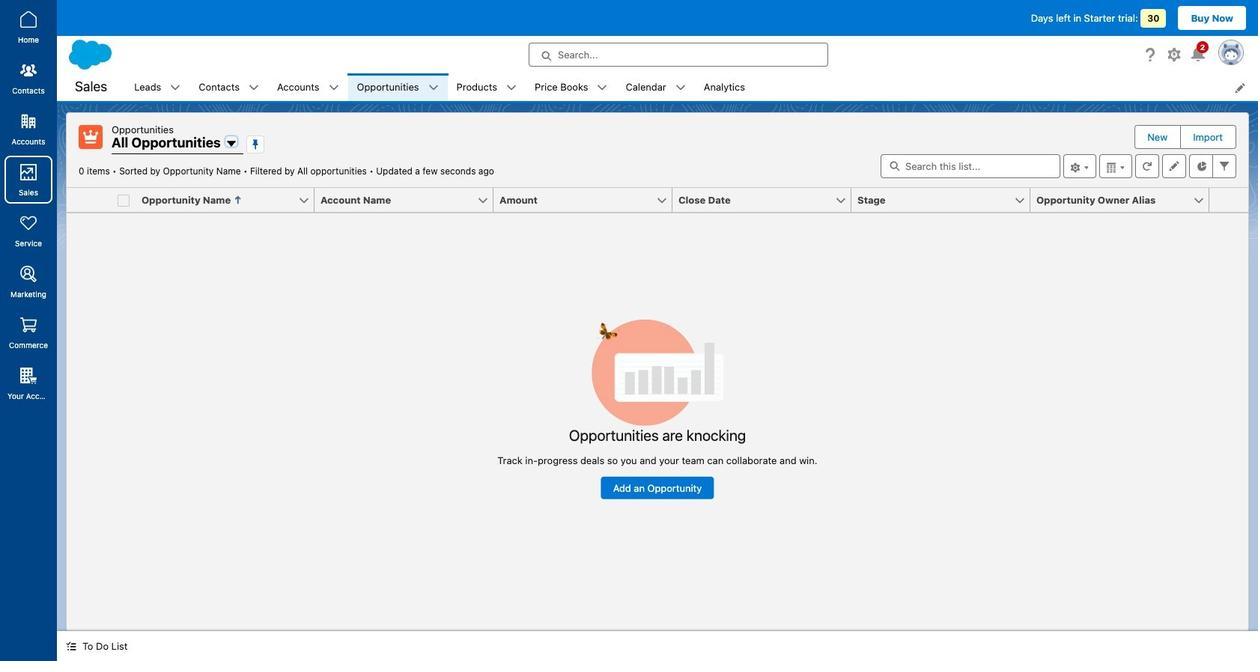 Task type: vqa. For each thing, say whether or not it's contained in the screenshot.
Action image
yes



Task type: locate. For each thing, give the bounding box(es) containing it.
action image
[[1210, 188, 1249, 212]]

status
[[498, 319, 818, 500]]

amount element
[[494, 188, 682, 213]]

action element
[[1210, 188, 1249, 213]]

cell
[[112, 188, 136, 213]]

list
[[125, 73, 1259, 101]]

text default image
[[249, 83, 259, 93], [676, 83, 686, 93], [66, 642, 76, 652]]

2 horizontal spatial text default image
[[676, 83, 686, 93]]

text default image
[[170, 83, 181, 93], [329, 83, 339, 93], [428, 83, 439, 93], [507, 83, 517, 93], [598, 83, 608, 93]]

item number element
[[67, 188, 112, 213]]

stage element
[[852, 188, 1040, 213]]

item number image
[[67, 188, 112, 212]]

close date element
[[673, 188, 861, 213]]

4 list item from the left
[[348, 73, 448, 101]]

list item
[[125, 73, 190, 101], [190, 73, 268, 101], [268, 73, 348, 101], [348, 73, 448, 101], [448, 73, 526, 101], [526, 73, 617, 101], [617, 73, 695, 101]]

5 text default image from the left
[[598, 83, 608, 93]]



Task type: describe. For each thing, give the bounding box(es) containing it.
6 list item from the left
[[526, 73, 617, 101]]

1 text default image from the left
[[170, 83, 181, 93]]

account name element
[[315, 188, 503, 213]]

cell inside all opportunities|opportunities|list view "element"
[[112, 188, 136, 213]]

5 list item from the left
[[448, 73, 526, 101]]

7 list item from the left
[[617, 73, 695, 101]]

1 list item from the left
[[125, 73, 190, 101]]

opportunity name element
[[136, 188, 324, 213]]

opportunities image
[[79, 125, 103, 149]]

1 horizontal spatial text default image
[[249, 83, 259, 93]]

Search All Opportunities list view. search field
[[881, 154, 1061, 178]]

all opportunities|opportunities|list view element
[[66, 112, 1250, 632]]

3 text default image from the left
[[428, 83, 439, 93]]

2 list item from the left
[[190, 73, 268, 101]]

2 text default image from the left
[[329, 83, 339, 93]]

4 text default image from the left
[[507, 83, 517, 93]]

0 horizontal spatial text default image
[[66, 642, 76, 652]]

3 list item from the left
[[268, 73, 348, 101]]

all opportunities status
[[79, 166, 376, 177]]

opportunity owner alias element
[[1031, 188, 1219, 213]]



